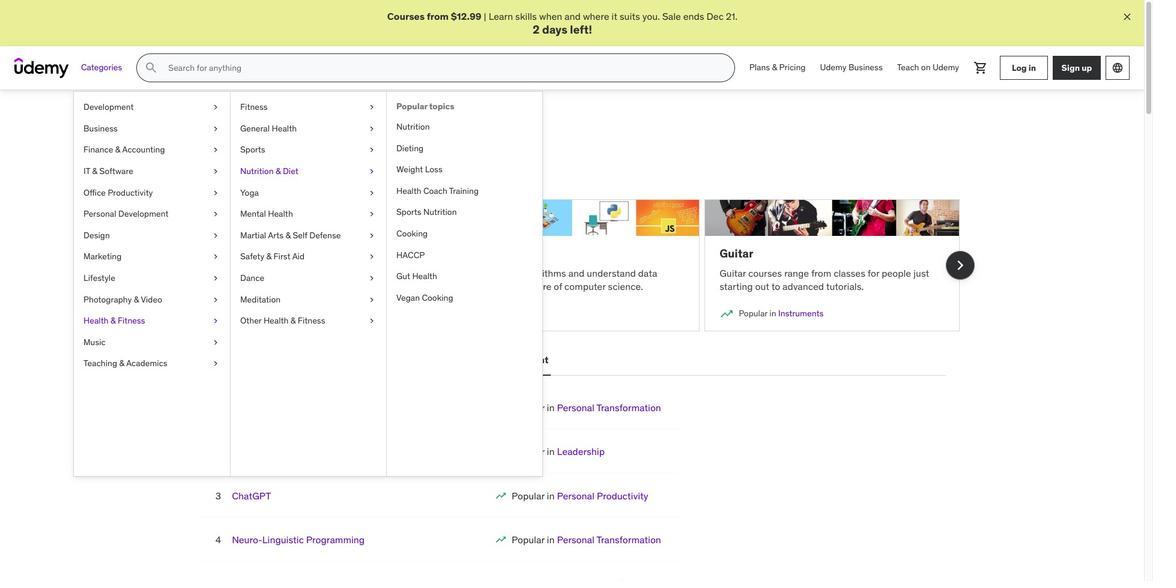 Task type: vqa. For each thing, say whether or not it's contained in the screenshot.
bottommost Cooking
yes



Task type: locate. For each thing, give the bounding box(es) containing it.
xsmall image
[[367, 102, 377, 113], [367, 166, 377, 178], [211, 187, 220, 199], [367, 251, 377, 263], [211, 294, 220, 306], [367, 294, 377, 306], [367, 315, 377, 327], [211, 337, 220, 349], [211, 358, 220, 370]]

xsmall image inside finance & accounting link
[[211, 144, 220, 156]]

0 vertical spatial personal development
[[83, 208, 168, 219]]

nutrition & diet link
[[231, 161, 386, 182]]

learn to build algorithms and understand data structures at the core of computer science.
[[459, 267, 657, 293]]

sign up link
[[1053, 56, 1101, 80]]

0 horizontal spatial business
[[83, 123, 118, 134]]

xsmall image for finance & accounting
[[211, 144, 220, 156]]

learn right |
[[489, 10, 513, 22]]

learn up structures
[[459, 267, 484, 279]]

xsmall image for dance
[[367, 273, 377, 284]]

when
[[539, 10, 562, 22]]

classes
[[834, 267, 865, 279]]

arts
[[268, 230, 284, 241]]

guitar courses range from classes for people just starting out to advanced tutorials.
[[720, 267, 929, 293]]

1 vertical spatial productivity
[[597, 490, 648, 502]]

1 vertical spatial personal development
[[445, 354, 549, 366]]

sports down health coach training
[[396, 207, 421, 218]]

vegan cooking link
[[387, 288, 542, 309]]

xsmall image inside photography & video link
[[211, 294, 220, 306]]

xsmall image inside business link
[[211, 123, 220, 135]]

pricing
[[779, 62, 806, 73]]

xsmall image
[[211, 102, 220, 113], [211, 123, 220, 135], [367, 123, 377, 135], [211, 144, 220, 156], [367, 144, 377, 156], [211, 166, 220, 178], [367, 187, 377, 199], [211, 208, 220, 220], [367, 208, 377, 220], [211, 230, 220, 242], [367, 230, 377, 242], [211, 251, 220, 263], [211, 273, 220, 284], [367, 273, 377, 284], [211, 315, 220, 327]]

skills right the 'existing'
[[432, 153, 454, 165]]

cooking up haccp
[[396, 228, 428, 239]]

& inside other health & fitness 'link'
[[291, 315, 296, 326]]

personal
[[83, 208, 116, 219], [445, 354, 485, 366], [557, 402, 594, 414], [557, 490, 594, 502], [557, 534, 594, 546]]

from up advanced
[[811, 267, 831, 279]]

0 horizontal spatial topics
[[340, 118, 384, 137]]

xsmall image inside office productivity link
[[211, 187, 220, 199]]

0 horizontal spatial from
[[223, 281, 243, 293]]

learn to build algorithms and understand data structures at the core of computer science. link
[[444, 199, 700, 331]]

0 vertical spatial sports
[[240, 144, 265, 155]]

1 cell from the top
[[512, 402, 661, 414]]

nutrition for nutrition
[[396, 121, 430, 132]]

from left $12.99 in the top left of the page
[[427, 10, 449, 22]]

skills up 2
[[515, 10, 537, 22]]

& inside "plans & pricing" link
[[772, 62, 777, 73]]

business link
[[74, 118, 230, 140]]

xsmall image inside dance link
[[367, 273, 377, 284]]

nutrition down health coach training
[[423, 207, 457, 218]]

first
[[274, 251, 290, 262]]

photography
[[83, 294, 132, 305]]

topics up the nutrition link
[[429, 101, 454, 112]]

1 vertical spatial development
[[118, 208, 168, 219]]

|
[[484, 10, 486, 22]]

xsmall image inside lifestyle link
[[211, 273, 220, 284]]

business left "teach"
[[849, 62, 883, 73]]

1 vertical spatial from
[[811, 267, 831, 279]]

popular
[[396, 101, 427, 112], [184, 118, 242, 137], [218, 308, 247, 319], [739, 308, 767, 319], [512, 402, 545, 414], [512, 446, 545, 458], [512, 490, 545, 502], [512, 534, 545, 546]]

other
[[240, 315, 262, 326]]

1 vertical spatial popular in personal transformation
[[512, 534, 661, 546]]

neuro-linguistic programming
[[232, 534, 365, 546]]

0 vertical spatial development
[[83, 102, 134, 112]]

from inside use statistical probability to teach computers how to learn from data.
[[223, 281, 243, 293]]

xsmall image for sports
[[367, 144, 377, 156]]

2 horizontal spatial from
[[811, 267, 831, 279]]

popular in image down 'learn'
[[199, 307, 213, 321]]

design
[[83, 230, 110, 241]]

in for data & analytics link
[[249, 308, 256, 319]]

udemy right on
[[933, 62, 959, 73]]

xsmall image for meditation
[[367, 294, 377, 306]]

xsmall image inside music link
[[211, 337, 220, 349]]

fitness down photography & video
[[118, 315, 145, 326]]

sports for sports nutrition
[[396, 207, 421, 218]]

& for software
[[92, 166, 97, 177]]

2 vertical spatial nutrition
[[423, 207, 457, 218]]

xsmall image inside mental health link
[[367, 208, 377, 220]]

in left leadership link
[[547, 446, 555, 458]]

1 vertical spatial personal transformation link
[[557, 534, 661, 546]]

chatgpt link
[[232, 490, 271, 502]]

dance link
[[231, 268, 386, 289]]

teach
[[320, 267, 344, 279]]

in for 1st the personal transformation link from the bottom
[[547, 534, 555, 546]]

other health & fitness
[[240, 315, 325, 326]]

& inside it & software link
[[92, 166, 97, 177]]

skills
[[515, 10, 537, 22], [432, 153, 454, 165]]

personal transformation link up leadership link
[[557, 402, 661, 414]]

& for academics
[[119, 358, 124, 369]]

xsmall image for yoga
[[367, 187, 377, 199]]

4 cell from the top
[[512, 534, 661, 546]]

0 vertical spatial business
[[849, 62, 883, 73]]

2 vertical spatial development
[[487, 354, 549, 366]]

meditation link
[[231, 289, 386, 311]]

starting
[[720, 281, 753, 293]]

fitness up "general" on the left top of the page
[[240, 102, 268, 112]]

health down weight
[[396, 185, 421, 196]]

popular in personal transformation down the popular in personal productivity
[[512, 534, 661, 546]]

vegan
[[396, 292, 420, 303]]

and up computer
[[568, 267, 584, 279]]

2 transformation from the top
[[596, 534, 661, 546]]

0 horizontal spatial learn
[[184, 153, 208, 165]]

transformation for 1st the personal transformation link from the bottom
[[596, 534, 661, 546]]

0 vertical spatial productivity
[[108, 187, 153, 198]]

xsmall image inside "meditation" link
[[367, 294, 377, 306]]

& for accounting
[[115, 144, 120, 155]]

to
[[309, 267, 318, 279], [415, 267, 424, 279], [486, 267, 495, 279], [771, 281, 780, 293]]

log in
[[1012, 62, 1036, 73]]

2 personal transformation link from the top
[[557, 534, 661, 546]]

0 horizontal spatial udemy
[[820, 62, 847, 73]]

yoga
[[240, 187, 259, 198]]

office productivity
[[83, 187, 153, 198]]

& inside finance & accounting link
[[115, 144, 120, 155]]

to right the out
[[771, 281, 780, 293]]

xsmall image for marketing
[[211, 251, 220, 263]]

1 transformation from the top
[[596, 402, 661, 414]]

use statistical probability to teach computers how to learn from data.
[[199, 267, 424, 293]]

1 vertical spatial and
[[245, 118, 272, 137]]

1 vertical spatial sports
[[396, 207, 421, 218]]

days
[[542, 22, 567, 37]]

2 popular in personal transformation from the top
[[512, 534, 661, 546]]

fitness
[[240, 102, 268, 112], [118, 315, 145, 326], [298, 315, 325, 326]]

popular in personal transformation up leadership link
[[512, 402, 661, 414]]

martial arts & self defense
[[240, 230, 341, 241]]

personal development inside "link"
[[83, 208, 168, 219]]

in down popular in leadership
[[547, 490, 555, 502]]

1 horizontal spatial from
[[427, 10, 449, 22]]

0 vertical spatial learn
[[489, 10, 513, 22]]

science.
[[608, 281, 643, 293]]

0 vertical spatial transformation
[[596, 402, 661, 414]]

2 udemy from the left
[[933, 62, 959, 73]]

courses from $12.99 | learn skills when and where it suits you. sale ends dec 21. 2 days left!
[[387, 10, 738, 37]]

learn left something
[[184, 153, 208, 165]]

in for first the personal transformation link
[[547, 402, 555, 414]]

close image
[[1121, 11, 1133, 23]]

general
[[240, 123, 270, 134]]

in for personal productivity link
[[547, 490, 555, 502]]

& for pricing
[[772, 62, 777, 73]]

& for first
[[266, 251, 272, 262]]

0 horizontal spatial sports
[[240, 144, 265, 155]]

health for general health
[[272, 123, 297, 134]]

safety & first aid
[[240, 251, 305, 262]]

1 vertical spatial transformation
[[596, 534, 661, 546]]

& inside safety & first aid "link"
[[266, 251, 272, 262]]

in down the popular in personal productivity
[[547, 534, 555, 546]]

popular in image down popular in icon
[[495, 534, 507, 546]]

development link
[[74, 97, 230, 118]]

0 vertical spatial topics
[[429, 101, 454, 112]]

1 horizontal spatial learn
[[459, 267, 484, 279]]

in right log
[[1029, 62, 1036, 73]]

xsmall image inside development link
[[211, 102, 220, 113]]

business
[[849, 62, 883, 73], [83, 123, 118, 134]]

yoga link
[[231, 182, 386, 204]]

just
[[913, 267, 929, 279]]

suits
[[620, 10, 640, 22]]

health right "other"
[[264, 315, 289, 326]]

photography & video
[[83, 294, 162, 305]]

health inside "link"
[[272, 123, 297, 134]]

lifestyle
[[83, 273, 115, 283]]

cell
[[512, 402, 661, 414], [512, 446, 605, 458], [512, 490, 648, 502], [512, 534, 661, 546], [512, 578, 661, 581]]

topics up improve
[[340, 118, 384, 137]]

your
[[376, 153, 394, 165]]

& inside photography & video link
[[134, 294, 139, 305]]

0 vertical spatial guitar
[[720, 246, 753, 261]]

1 vertical spatial business
[[83, 123, 118, 134]]

& for diet
[[276, 166, 281, 177]]

xsmall image for lifestyle
[[211, 273, 220, 284]]

xsmall image for business
[[211, 123, 220, 135]]

music
[[83, 337, 106, 348]]

xsmall image inside teaching & academics link
[[211, 358, 220, 370]]

in left the data
[[249, 308, 256, 319]]

xsmall image for photography & video
[[211, 294, 220, 306]]

office
[[83, 187, 106, 198]]

2 guitar from the top
[[720, 267, 746, 279]]

learn inside the courses from $12.99 | learn skills when and where it suits you. sale ends dec 21. 2 days left!
[[489, 10, 513, 22]]

2 vertical spatial learn
[[459, 267, 484, 279]]

finance & accounting
[[83, 144, 165, 155]]

xsmall image for personal development
[[211, 208, 220, 220]]

and inside learn to build algorithms and understand data structures at the core of computer science.
[[568, 267, 584, 279]]

xsmall image for development
[[211, 102, 220, 113]]

1 horizontal spatial skills
[[515, 10, 537, 22]]

& inside nutrition & diet link
[[276, 166, 281, 177]]

in left "instruments"
[[770, 308, 776, 319]]

development inside personal development "link"
[[118, 208, 168, 219]]

design link
[[74, 225, 230, 246]]

sports inside sports nutrition link
[[396, 207, 421, 218]]

xsmall image for safety & first aid
[[367, 251, 377, 263]]

0 horizontal spatial productivity
[[108, 187, 153, 198]]

xsmall image inside other health & fitness 'link'
[[367, 315, 377, 327]]

xsmall image inside martial arts & self defense link
[[367, 230, 377, 242]]

how
[[395, 267, 413, 279]]

xsmall image inside health & fitness link
[[211, 315, 220, 327]]

xsmall image for it & software
[[211, 166, 220, 178]]

popular in image down starting
[[720, 307, 734, 321]]

1 vertical spatial nutrition
[[240, 166, 274, 177]]

dieting link
[[387, 138, 542, 159]]

xsmall image inside it & software link
[[211, 166, 220, 178]]

from down statistical
[[223, 281, 243, 293]]

0 vertical spatial from
[[427, 10, 449, 22]]

& for fitness
[[110, 315, 116, 326]]

guitar inside guitar courses range from classes for people just starting out to advanced tutorials.
[[720, 267, 746, 279]]

development for the personal development "button"
[[487, 354, 549, 366]]

0 vertical spatial popular in personal transformation
[[512, 402, 661, 414]]

2 vertical spatial from
[[223, 281, 243, 293]]

from inside the courses from $12.99 | learn skills when and where it suits you. sale ends dec 21. 2 days left!
[[427, 10, 449, 22]]

xsmall image for music
[[211, 337, 220, 349]]

neuro-linguistic programming link
[[232, 534, 365, 546]]

health inside "link"
[[412, 271, 437, 282]]

xsmall image inside yoga link
[[367, 187, 377, 199]]

1 vertical spatial learn
[[184, 153, 208, 165]]

cooking right vegan
[[422, 292, 453, 303]]

1 horizontal spatial popular in image
[[495, 534, 507, 546]]

0 vertical spatial and
[[565, 10, 581, 22]]

0 vertical spatial personal transformation link
[[557, 402, 661, 414]]

personal inside "link"
[[83, 208, 116, 219]]

leadership link
[[557, 446, 605, 458]]

tutorials.
[[826, 281, 864, 293]]

core
[[533, 281, 551, 293]]

xsmall image for mental health
[[367, 208, 377, 220]]

where
[[583, 10, 609, 22]]

personal development inside "button"
[[445, 354, 549, 366]]

health & fitness link
[[74, 311, 230, 332]]

in for leadership link
[[547, 446, 555, 458]]

2 horizontal spatial fitness
[[298, 315, 325, 326]]

xsmall image for teaching & academics
[[211, 358, 220, 370]]

1 horizontal spatial topics
[[429, 101, 454, 112]]

personal transformation link down personal productivity link
[[557, 534, 661, 546]]

udemy right "pricing"
[[820, 62, 847, 73]]

from inside guitar courses range from classes for people just starting out to advanced tutorials.
[[811, 267, 831, 279]]

popular in image for guitar
[[720, 307, 734, 321]]

xsmall image inside general health "link"
[[367, 123, 377, 135]]

xsmall image inside marketing link
[[211, 251, 220, 263]]

weight
[[396, 164, 423, 175]]

health for other health & fitness
[[264, 315, 289, 326]]

and up completely
[[245, 118, 272, 137]]

1 vertical spatial cooking
[[422, 292, 453, 303]]

to inside guitar courses range from classes for people just starting out to advanced tutorials.
[[771, 281, 780, 293]]

health up vegan cooking
[[412, 271, 437, 282]]

sports down "general" on the left top of the page
[[240, 144, 265, 155]]

health for gut health
[[412, 271, 437, 282]]

dieting
[[396, 143, 424, 153]]

0 horizontal spatial personal development
[[83, 208, 168, 219]]

0 vertical spatial nutrition
[[396, 121, 430, 132]]

& inside carousel element
[[278, 308, 283, 319]]

marketing
[[83, 251, 122, 262]]

learn for learn to build algorithms and understand data structures at the core of computer science.
[[459, 267, 484, 279]]

to left teach
[[309, 267, 318, 279]]

1 horizontal spatial fitness
[[240, 102, 268, 112]]

plans
[[749, 62, 770, 73]]

sports inside sports link
[[240, 144, 265, 155]]

popular in image
[[199, 307, 213, 321], [720, 307, 734, 321], [495, 534, 507, 546]]

2 cell from the top
[[512, 446, 605, 458]]

1 horizontal spatial personal development
[[445, 354, 549, 366]]

development inside the personal development "button"
[[487, 354, 549, 366]]

development for personal development "link"
[[118, 208, 168, 219]]

1 vertical spatial guitar
[[720, 267, 746, 279]]

2 vertical spatial and
[[568, 267, 584, 279]]

xsmall image inside nutrition & diet link
[[367, 166, 377, 178]]

4
[[215, 534, 221, 546]]

xsmall image inside sports link
[[367, 144, 377, 156]]

0 horizontal spatial skills
[[432, 153, 454, 165]]

health
[[272, 123, 297, 134], [396, 185, 421, 196], [268, 208, 293, 219], [412, 271, 437, 282], [83, 315, 108, 326], [264, 315, 289, 326]]

xsmall image inside safety & first aid "link"
[[367, 251, 377, 263]]

general health
[[240, 123, 297, 134]]

fitness down "meditation" link
[[298, 315, 325, 326]]

health up arts
[[268, 208, 293, 219]]

in up popular in leadership
[[547, 402, 555, 414]]

nutrition up yoga
[[240, 166, 274, 177]]

xsmall image inside fitness link
[[367, 102, 377, 113]]

nutrition & diet element
[[386, 92, 542, 476]]

mental
[[240, 208, 266, 219]]

xsmall image inside personal development "link"
[[211, 208, 220, 220]]

range
[[784, 267, 809, 279]]

chatgpt
[[232, 490, 271, 502]]

data
[[258, 308, 276, 319]]

finance
[[83, 144, 113, 155]]

1 horizontal spatial udemy
[[933, 62, 959, 73]]

and inside the courses from $12.99 | learn skills when and where it suits you. sale ends dec 21. 2 days left!
[[565, 10, 581, 22]]

to right how
[[415, 267, 424, 279]]

and up "left!"
[[565, 10, 581, 22]]

popular in image for machine learning
[[199, 307, 213, 321]]

2 horizontal spatial learn
[[489, 10, 513, 22]]

health right "general" on the left top of the page
[[272, 123, 297, 134]]

1 horizontal spatial sports
[[396, 207, 421, 218]]

music link
[[74, 332, 230, 353]]

other health & fitness link
[[231, 311, 386, 332]]

in for instruments link
[[770, 308, 776, 319]]

or
[[328, 153, 337, 165]]

xsmall image inside the design link
[[211, 230, 220, 242]]

0 horizontal spatial popular in image
[[199, 307, 213, 321]]

business up finance
[[83, 123, 118, 134]]

0 vertical spatial skills
[[515, 10, 537, 22]]

to up structures
[[486, 267, 495, 279]]

learn inside learn to build algorithms and understand data structures at the core of computer science.
[[459, 267, 484, 279]]

in
[[1029, 62, 1036, 73], [249, 308, 256, 319], [770, 308, 776, 319], [547, 402, 555, 414], [547, 446, 555, 458], [547, 490, 555, 502], [547, 534, 555, 546]]

left!
[[570, 22, 592, 37]]

nutrition & diet
[[240, 166, 298, 177]]

1 guitar from the top
[[720, 246, 753, 261]]

health inside 'link'
[[264, 315, 289, 326]]

nutrition up the dieting
[[396, 121, 430, 132]]

& inside teaching & academics link
[[119, 358, 124, 369]]

udemy business link
[[813, 54, 890, 82]]

2 horizontal spatial popular in image
[[720, 307, 734, 321]]

1 horizontal spatial productivity
[[597, 490, 648, 502]]

udemy inside 'link'
[[933, 62, 959, 73]]

& inside health & fitness link
[[110, 315, 116, 326]]



Task type: describe. For each thing, give the bounding box(es) containing it.
learning
[[248, 246, 295, 261]]

0 horizontal spatial fitness
[[118, 315, 145, 326]]

teaching & academics
[[83, 358, 167, 369]]

1 vertical spatial topics
[[340, 118, 384, 137]]

academics
[[126, 358, 167, 369]]

cooking link
[[387, 223, 542, 245]]

martial arts & self defense link
[[231, 225, 386, 246]]

sports nutrition link
[[387, 202, 542, 223]]

data & analytics link
[[258, 308, 319, 319]]

popular in image
[[495, 490, 507, 502]]

something
[[211, 153, 256, 165]]

personal inside "button"
[[445, 354, 485, 366]]

udemy image
[[14, 58, 69, 78]]

instruments link
[[778, 308, 824, 319]]

teach
[[897, 62, 919, 73]]

marketing link
[[74, 246, 230, 268]]

you.
[[642, 10, 660, 22]]

health & fitness
[[83, 315, 145, 326]]

improve
[[339, 153, 374, 165]]

build
[[497, 267, 518, 279]]

1 udemy from the left
[[820, 62, 847, 73]]

linguistic
[[262, 534, 304, 546]]

submit search image
[[144, 61, 159, 75]]

mental health
[[240, 208, 293, 219]]

guitar for guitar
[[720, 246, 753, 261]]

plans & pricing link
[[742, 54, 813, 82]]

weight loss link
[[387, 159, 542, 181]]

health up music
[[83, 315, 108, 326]]

Search for anything text field
[[166, 58, 720, 78]]

safety
[[240, 251, 264, 262]]

learn
[[199, 281, 221, 293]]

teaching
[[83, 358, 117, 369]]

xsmall image for fitness
[[367, 102, 377, 113]]

choose a language image
[[1112, 62, 1124, 74]]

personal productivity link
[[557, 490, 648, 502]]

& for video
[[134, 294, 139, 305]]

machine
[[199, 246, 245, 261]]

computer
[[564, 281, 606, 293]]

health for mental health
[[268, 208, 293, 219]]

1 popular in personal transformation from the top
[[512, 402, 661, 414]]

topics inside nutrition & diet element
[[429, 101, 454, 112]]

5 cell from the top
[[512, 578, 661, 581]]

xsmall image for design
[[211, 230, 220, 242]]

personal development for the personal development "button"
[[445, 354, 549, 366]]

nutrition for nutrition & diet
[[240, 166, 274, 177]]

fitness link
[[231, 97, 386, 118]]

sign up
[[1062, 62, 1092, 73]]

data
[[638, 267, 657, 279]]

diet
[[283, 166, 298, 177]]

xsmall image for general health
[[367, 123, 377, 135]]

sale
[[662, 10, 681, 22]]

gut
[[396, 271, 410, 282]]

dec
[[707, 10, 724, 22]]

programming
[[306, 534, 365, 546]]

plans & pricing
[[749, 62, 806, 73]]

training
[[449, 185, 479, 196]]

xsmall image for health & fitness
[[211, 315, 220, 327]]

sports for sports
[[240, 144, 265, 155]]

1 personal transformation link from the top
[[557, 402, 661, 414]]

skills inside the courses from $12.99 | learn skills when and where it suits you. sale ends dec 21. 2 days left!
[[515, 10, 537, 22]]

use
[[199, 267, 216, 279]]

shopping cart with 0 items image
[[974, 61, 988, 75]]

it & software link
[[74, 161, 230, 182]]

finance & accounting link
[[74, 140, 230, 161]]

1 vertical spatial skills
[[432, 153, 454, 165]]

out
[[755, 281, 769, 293]]

carousel element
[[184, 185, 974, 346]]

analytics
[[285, 308, 319, 319]]

0 vertical spatial cooking
[[396, 228, 428, 239]]

xsmall image for office productivity
[[211, 187, 220, 199]]

learn something completely new or improve your existing skills
[[184, 153, 454, 165]]

courses
[[387, 10, 425, 22]]

to inside learn to build algorithms and understand data structures at the core of computer science.
[[486, 267, 495, 279]]

video
[[141, 294, 162, 305]]

lifestyle link
[[74, 268, 230, 289]]

coach
[[423, 185, 447, 196]]

next image
[[950, 256, 970, 275]]

categories button
[[74, 54, 129, 82]]

popular inside nutrition & diet element
[[396, 101, 427, 112]]

popular and trending topics
[[184, 118, 384, 137]]

it & software
[[83, 166, 133, 177]]

popular topics
[[396, 101, 454, 112]]

transformation for first the personal transformation link
[[596, 402, 661, 414]]

& inside martial arts & self defense link
[[286, 230, 291, 241]]

learn for learn something completely new or improve your existing skills
[[184, 153, 208, 165]]

mental health link
[[231, 204, 386, 225]]

fitness inside 'link'
[[298, 315, 325, 326]]

courses
[[748, 267, 782, 279]]

software
[[99, 166, 133, 177]]

completely
[[259, 153, 306, 165]]

xsmall image for martial arts & self defense
[[367, 230, 377, 242]]

$12.99
[[451, 10, 481, 22]]

martial
[[240, 230, 266, 241]]

photography & video link
[[74, 289, 230, 311]]

personal development button
[[443, 346, 551, 375]]

categories
[[81, 62, 122, 73]]

new
[[308, 153, 326, 165]]

teach on udemy link
[[890, 54, 966, 82]]

3 cell from the top
[[512, 490, 648, 502]]

weight loss
[[396, 164, 442, 175]]

personal development link
[[74, 204, 230, 225]]

1 horizontal spatial business
[[849, 62, 883, 73]]

structures
[[459, 281, 503, 293]]

xsmall image for other health & fitness
[[367, 315, 377, 327]]

xsmall image for nutrition & diet
[[367, 166, 377, 178]]

personal development for personal development "link"
[[83, 208, 168, 219]]

development inside development link
[[83, 102, 134, 112]]

guitar for guitar courses range from classes for people just starting out to advanced tutorials.
[[720, 267, 746, 279]]

meditation
[[240, 294, 281, 305]]

gut health
[[396, 271, 437, 282]]

health coach training link
[[387, 181, 542, 202]]

neuro-
[[232, 534, 262, 546]]

log
[[1012, 62, 1027, 73]]

popular in instruments
[[739, 308, 824, 319]]

general health link
[[231, 118, 386, 140]]

leadership
[[557, 446, 605, 458]]

gut health link
[[387, 266, 542, 288]]

it
[[612, 10, 617, 22]]

instruments
[[778, 308, 824, 319]]



